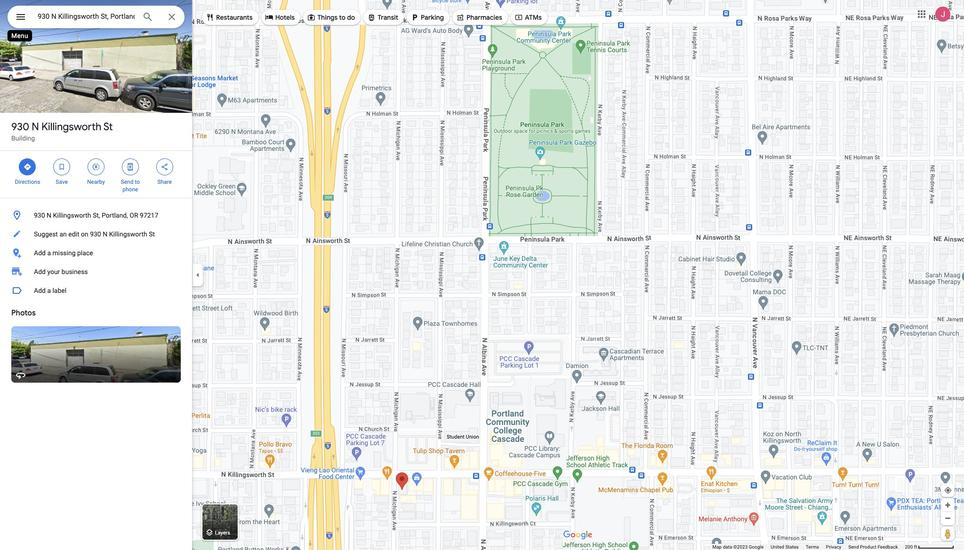Task type: locate. For each thing, give the bounding box(es) containing it.
 restaurants
[[206, 12, 253, 23]]


[[23, 162, 32, 172]]

killingsworth up 
[[41, 121, 101, 134]]

add down suggest
[[34, 250, 46, 257]]

killingsworth down or
[[109, 231, 147, 238]]

layers
[[215, 531, 230, 537]]

privacy button
[[826, 545, 842, 551]]

send product feedback
[[849, 545, 898, 550]]

send inside send to phone
[[121, 179, 133, 186]]

building
[[11, 135, 35, 142]]

n up building
[[32, 121, 39, 134]]

n inside 930 n killingsworth st building
[[32, 121, 39, 134]]

killingsworth
[[41, 121, 101, 134], [53, 212, 91, 219], [109, 231, 147, 238]]

terms button
[[806, 545, 819, 551]]

a left missing
[[47, 250, 51, 257]]

your
[[47, 268, 60, 276]]

0 horizontal spatial st
[[103, 121, 113, 134]]

to
[[339, 13, 346, 22], [135, 179, 140, 186]]

0 vertical spatial send
[[121, 179, 133, 186]]

map
[[713, 545, 722, 550]]

add your business
[[34, 268, 88, 276]]

97217
[[140, 212, 158, 219]]

footer
[[713, 545, 905, 551]]

parking
[[421, 13, 444, 22]]

a inside add a missing place button
[[47, 250, 51, 257]]

add left your
[[34, 268, 46, 276]]

pharmacies
[[467, 13, 502, 22]]

add inside "button"
[[34, 287, 46, 295]]

add your business link
[[0, 263, 192, 282]]

feedback
[[878, 545, 898, 550]]

st
[[103, 121, 113, 134], [149, 231, 155, 238]]

2 vertical spatial killingsworth
[[109, 231, 147, 238]]

2 vertical spatial add
[[34, 287, 46, 295]]

or
[[130, 212, 138, 219]]

save
[[56, 179, 68, 186]]

930
[[11, 121, 29, 134], [34, 212, 45, 219], [90, 231, 101, 238]]

2 a from the top
[[47, 287, 51, 295]]

0 vertical spatial n
[[32, 121, 39, 134]]

add inside button
[[34, 250, 46, 257]]

to left do
[[339, 13, 346, 22]]


[[126, 162, 135, 172]]

1 add from the top
[[34, 250, 46, 257]]

killingsworth inside 930 n killingsworth st building
[[41, 121, 101, 134]]

add
[[34, 250, 46, 257], [34, 268, 46, 276], [34, 287, 46, 295]]


[[411, 12, 419, 23]]

killingsworth up edit
[[53, 212, 91, 219]]

3 add from the top
[[34, 287, 46, 295]]

a left label
[[47, 287, 51, 295]]

a for missing
[[47, 250, 51, 257]]

share
[[157, 179, 172, 186]]

1 vertical spatial n
[[47, 212, 51, 219]]


[[58, 162, 66, 172]]

None field
[[38, 11, 135, 22]]

0 vertical spatial st
[[103, 121, 113, 134]]

0 vertical spatial 930
[[11, 121, 29, 134]]

1 vertical spatial killingsworth
[[53, 212, 91, 219]]

930 up suggest
[[34, 212, 45, 219]]

0 horizontal spatial 930
[[11, 121, 29, 134]]

n right on
[[103, 231, 107, 238]]

0 vertical spatial add
[[34, 250, 46, 257]]

directions
[[15, 179, 40, 186]]

0 vertical spatial a
[[47, 250, 51, 257]]

privacy
[[826, 545, 842, 550]]

send
[[121, 179, 133, 186], [849, 545, 859, 550]]

1 horizontal spatial send
[[849, 545, 859, 550]]

2 add from the top
[[34, 268, 46, 276]]

send inside button
[[849, 545, 859, 550]]

930 inside 930 n killingsworth st building
[[11, 121, 29, 134]]

suggest an edit on 930 n killingsworth st
[[34, 231, 155, 238]]

 pharmacies
[[456, 12, 502, 23]]

 hotels
[[265, 12, 295, 23]]

a inside add a label "button"
[[47, 287, 51, 295]]

1 vertical spatial add
[[34, 268, 46, 276]]

1 horizontal spatial st
[[149, 231, 155, 238]]

0 vertical spatial killingsworth
[[41, 121, 101, 134]]

add left label
[[34, 287, 46, 295]]

0 horizontal spatial n
[[32, 121, 39, 134]]

terms
[[806, 545, 819, 550]]

transit
[[378, 13, 398, 22]]

1 vertical spatial st
[[149, 231, 155, 238]]


[[160, 162, 169, 172]]

n for st,
[[47, 212, 51, 219]]

930 N Killingsworth St, Portland, OR 97217 field
[[8, 6, 185, 28]]

to inside  things to do
[[339, 13, 346, 22]]

ft
[[914, 545, 918, 550]]


[[265, 12, 273, 23]]

1 a from the top
[[47, 250, 51, 257]]

suggest
[[34, 231, 58, 238]]

a
[[47, 250, 51, 257], [47, 287, 51, 295]]

0 horizontal spatial to
[[135, 179, 140, 186]]

1 vertical spatial send
[[849, 545, 859, 550]]

st inside button
[[149, 231, 155, 238]]

n for st
[[32, 121, 39, 134]]

to up phone
[[135, 179, 140, 186]]

n up suggest
[[47, 212, 51, 219]]

add for add a missing place
[[34, 250, 46, 257]]

1 horizontal spatial 930
[[34, 212, 45, 219]]

send for send to phone
[[121, 179, 133, 186]]


[[92, 162, 100, 172]]

930 right on
[[90, 231, 101, 238]]

0 vertical spatial to
[[339, 13, 346, 22]]

1 vertical spatial a
[[47, 287, 51, 295]]

 button
[[8, 6, 34, 30]]

1 horizontal spatial to
[[339, 13, 346, 22]]

send for send product feedback
[[849, 545, 859, 550]]

2 vertical spatial 930
[[90, 231, 101, 238]]

930 up building
[[11, 121, 29, 134]]

united
[[771, 545, 784, 550]]

send up phone
[[121, 179, 133, 186]]

edit
[[68, 231, 79, 238]]

footer containing map data ©2023 google
[[713, 545, 905, 551]]

place
[[77, 250, 93, 257]]

send left product
[[849, 545, 859, 550]]

200 ft button
[[905, 545, 955, 550]]

2 vertical spatial n
[[103, 231, 107, 238]]

n
[[32, 121, 39, 134], [47, 212, 51, 219], [103, 231, 107, 238]]

1 horizontal spatial n
[[47, 212, 51, 219]]


[[367, 12, 376, 23]]

0 horizontal spatial send
[[121, 179, 133, 186]]

1 vertical spatial 930
[[34, 212, 45, 219]]

1 vertical spatial to
[[135, 179, 140, 186]]



Task type: vqa. For each thing, say whether or not it's contained in the screenshot.


Task type: describe. For each thing, give the bounding box(es) containing it.
things
[[317, 13, 338, 22]]

label
[[52, 287, 66, 295]]

send to phone
[[121, 179, 140, 193]]

actions for 930 n killingsworth st region
[[0, 151, 192, 198]]

add a label
[[34, 287, 66, 295]]

footer inside google maps element
[[713, 545, 905, 551]]

930 for st
[[11, 121, 29, 134]]

add a missing place
[[34, 250, 93, 257]]


[[515, 12, 523, 23]]

200 ft
[[905, 545, 918, 550]]

show street view coverage image
[[941, 527, 955, 542]]

collapse side panel image
[[193, 270, 203, 281]]

on
[[81, 231, 88, 238]]

missing
[[52, 250, 76, 257]]

states
[[786, 545, 799, 550]]

©2023
[[734, 545, 748, 550]]

930 n killingsworth st building
[[11, 121, 113, 142]]

add for add a label
[[34, 287, 46, 295]]

a for label
[[47, 287, 51, 295]]

do
[[347, 13, 355, 22]]

show your location image
[[944, 487, 953, 495]]

st inside 930 n killingsworth st building
[[103, 121, 113, 134]]

nearby
[[87, 179, 105, 186]]

2 horizontal spatial 930
[[90, 231, 101, 238]]

phone
[[123, 186, 138, 193]]

add a label button
[[0, 282, 192, 300]]

portland,
[[102, 212, 128, 219]]

930 n killingsworth st, portland, or 97217
[[34, 212, 158, 219]]

 transit
[[367, 12, 398, 23]]

930 n killingsworth st, portland, or 97217 button
[[0, 206, 192, 225]]

2 horizontal spatial n
[[103, 231, 107, 238]]

google maps element
[[0, 0, 964, 551]]

atms
[[525, 13, 542, 22]]

930 n killingsworth st main content
[[0, 0, 192, 551]]

photos
[[11, 309, 36, 318]]

united states
[[771, 545, 799, 550]]

 things to do
[[307, 12, 355, 23]]

zoom out image
[[945, 516, 952, 523]]

none field inside 930 n killingsworth st, portland, or 97217 'field'
[[38, 11, 135, 22]]

 atms
[[515, 12, 542, 23]]


[[15, 10, 26, 24]]

suggest an edit on 930 n killingsworth st button
[[0, 225, 192, 244]]

200
[[905, 545, 913, 550]]

google account: james peterson  
(james.peterson1902@gmail.com) image
[[936, 6, 951, 21]]

killingsworth for st
[[41, 121, 101, 134]]

add for add your business
[[34, 268, 46, 276]]

add a missing place button
[[0, 244, 192, 263]]

to inside send to phone
[[135, 179, 140, 186]]

send product feedback button
[[849, 545, 898, 551]]

map data ©2023 google
[[713, 545, 764, 550]]

united states button
[[771, 545, 799, 551]]


[[307, 12, 316, 23]]

st,
[[93, 212, 100, 219]]

 search field
[[8, 6, 185, 30]]


[[456, 12, 465, 23]]

google
[[749, 545, 764, 550]]

restaurants
[[216, 13, 253, 22]]

hotels
[[275, 13, 295, 22]]

business
[[62, 268, 88, 276]]

930 for st,
[[34, 212, 45, 219]]

product
[[860, 545, 877, 550]]

zoom in image
[[945, 502, 952, 510]]

data
[[723, 545, 732, 550]]


[[206, 12, 214, 23]]

killingsworth for st,
[[53, 212, 91, 219]]

an
[[60, 231, 67, 238]]

 parking
[[411, 12, 444, 23]]



